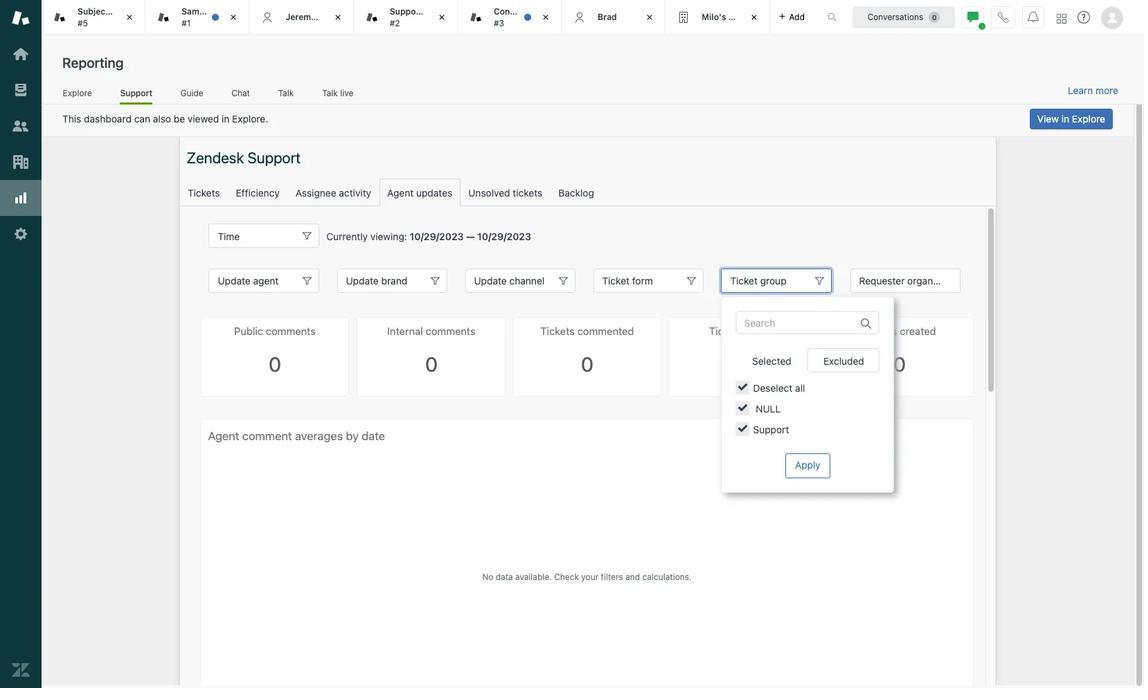 Task type: vqa. For each thing, say whether or not it's contained in the screenshot.
Help Center
no



Task type: locate. For each thing, give the bounding box(es) containing it.
talk link
[[278, 88, 294, 103]]

customers image
[[12, 117, 30, 135]]

talk right the chat
[[278, 88, 294, 98]]

chat
[[232, 88, 250, 98]]

brad
[[598, 12, 617, 22]]

0 horizontal spatial support
[[120, 88, 152, 98]]

support
[[390, 6, 423, 17], [120, 88, 152, 98]]

guide link
[[180, 88, 204, 103]]

support link
[[120, 88, 152, 105]]

1 in from the left
[[222, 113, 230, 125]]

line
[[111, 6, 128, 17]]

zendesk image
[[12, 661, 30, 679]]

support up the #2
[[390, 6, 423, 17]]

1 talk from the left
[[278, 88, 294, 98]]

3 close image from the left
[[331, 10, 345, 24]]

talk
[[278, 88, 294, 98], [322, 88, 338, 98]]

close image inside brad tab
[[643, 10, 657, 24]]

support outreach #2
[[390, 6, 463, 28]]

organizations image
[[12, 153, 30, 171]]

3 tab from the left
[[458, 0, 562, 35]]

close image left add 'dropdown button'
[[747, 10, 761, 24]]

2 close image from the left
[[539, 10, 553, 24]]

tabs tab list
[[42, 0, 813, 35]]

close image right '#1'
[[227, 10, 241, 24]]

chat link
[[231, 88, 250, 103]]

close image inside #1 tab
[[227, 10, 241, 24]]

close image right subject
[[123, 10, 137, 24]]

support for support outreach #2
[[390, 6, 423, 17]]

close image right jeremy
[[331, 10, 345, 24]]

button displays agent's chat status as online. image
[[968, 11, 979, 23]]

close image
[[123, 10, 137, 24], [227, 10, 241, 24], [331, 10, 345, 24]]

1 horizontal spatial explore
[[1072, 113, 1105, 125]]

1 close image from the left
[[435, 10, 449, 24]]

contact
[[494, 6, 526, 17]]

talk live
[[322, 88, 353, 98]]

1 horizontal spatial talk
[[322, 88, 338, 98]]

support inside support outreach #2
[[390, 6, 423, 17]]

close image inside jeremy miller tab
[[331, 10, 345, 24]]

guide
[[180, 88, 203, 98]]

reporting image
[[12, 189, 30, 207]]

also
[[153, 113, 171, 125]]

subject
[[78, 6, 109, 17]]

explore.
[[232, 113, 268, 125]]

0 vertical spatial support
[[390, 6, 423, 17]]

1 tab from the left
[[42, 0, 146, 35]]

conversations
[[868, 11, 923, 22]]

close image right brad
[[643, 10, 657, 24]]

support up can
[[120, 88, 152, 98]]

explore up this
[[63, 88, 92, 98]]

close image right the contact #3
[[539, 10, 553, 24]]

in right viewed
[[222, 113, 230, 125]]

learn more link
[[1068, 85, 1119, 97]]

tab
[[42, 0, 146, 35], [354, 0, 463, 35], [458, 0, 562, 35], [666, 0, 770, 35]]

1 horizontal spatial in
[[1062, 113, 1069, 125]]

explore
[[63, 88, 92, 98], [1072, 113, 1105, 125]]

talk left 'live'
[[322, 88, 338, 98]]

views image
[[12, 81, 30, 99]]

close image right the #2
[[435, 10, 449, 24]]

live
[[340, 88, 353, 98]]

0 horizontal spatial explore
[[63, 88, 92, 98]]

2 in from the left
[[1062, 113, 1069, 125]]

explore down learn more link
[[1072, 113, 1105, 125]]

0 horizontal spatial close image
[[123, 10, 137, 24]]

1 horizontal spatial close image
[[227, 10, 241, 24]]

support for support
[[120, 88, 152, 98]]

can
[[134, 113, 150, 125]]

3 close image from the left
[[643, 10, 657, 24]]

2 horizontal spatial close image
[[331, 10, 345, 24]]

1 vertical spatial explore
[[1072, 113, 1105, 125]]

in right view
[[1062, 113, 1069, 125]]

4 tab from the left
[[666, 0, 770, 35]]

get help image
[[1078, 11, 1090, 24]]

zendesk products image
[[1057, 14, 1067, 23]]

2 tab from the left
[[354, 0, 463, 35]]

notifications image
[[1028, 11, 1039, 23]]

viewed
[[188, 113, 219, 125]]

#3
[[494, 18, 504, 28]]

0 horizontal spatial in
[[222, 113, 230, 125]]

more
[[1096, 85, 1119, 96]]

close image
[[435, 10, 449, 24], [539, 10, 553, 24], [643, 10, 657, 24], [747, 10, 761, 24]]

jeremy miller tab
[[250, 0, 354, 35]]

#2
[[390, 18, 400, 28]]

in
[[222, 113, 230, 125], [1062, 113, 1069, 125]]

1 vertical spatial support
[[120, 88, 152, 98]]

1 horizontal spatial support
[[390, 6, 423, 17]]

admin image
[[12, 225, 30, 243]]

2 talk from the left
[[322, 88, 338, 98]]

0 horizontal spatial talk
[[278, 88, 294, 98]]

2 close image from the left
[[227, 10, 241, 24]]

#1
[[182, 18, 191, 28]]



Task type: describe. For each thing, give the bounding box(es) containing it.
outreach
[[425, 6, 463, 17]]

get started image
[[12, 45, 30, 63]]

subject line #5
[[78, 6, 128, 28]]

be
[[174, 113, 185, 125]]

reporting
[[62, 55, 124, 71]]

#1 tab
[[146, 0, 250, 35]]

brad tab
[[562, 0, 666, 35]]

jeremy
[[286, 12, 316, 22]]

learn
[[1068, 85, 1093, 96]]

miller
[[318, 12, 341, 22]]

view in explore
[[1037, 113, 1105, 125]]

talk for talk live
[[322, 88, 338, 98]]

learn more
[[1068, 85, 1119, 96]]

talk live link
[[322, 88, 354, 103]]

4 close image from the left
[[747, 10, 761, 24]]

#5
[[78, 18, 88, 28]]

view in explore button
[[1030, 109, 1113, 130]]

main element
[[0, 0, 42, 688]]

jeremy miller
[[286, 12, 341, 22]]

contact #3
[[494, 6, 526, 28]]

tab containing support outreach
[[354, 0, 463, 35]]

add
[[789, 11, 805, 22]]

tab containing contact
[[458, 0, 562, 35]]

this
[[62, 113, 81, 125]]

this dashboard can also be viewed in explore.
[[62, 113, 268, 125]]

zendesk support image
[[12, 9, 30, 27]]

explore inside button
[[1072, 113, 1105, 125]]

0 vertical spatial explore
[[63, 88, 92, 98]]

talk for talk
[[278, 88, 294, 98]]

add button
[[770, 0, 813, 34]]

1 close image from the left
[[123, 10, 137, 24]]

conversations button
[[853, 6, 955, 28]]

in inside button
[[1062, 113, 1069, 125]]

tab containing subject line
[[42, 0, 146, 35]]

dashboard
[[84, 113, 132, 125]]

explore link
[[62, 88, 92, 103]]

view
[[1037, 113, 1059, 125]]



